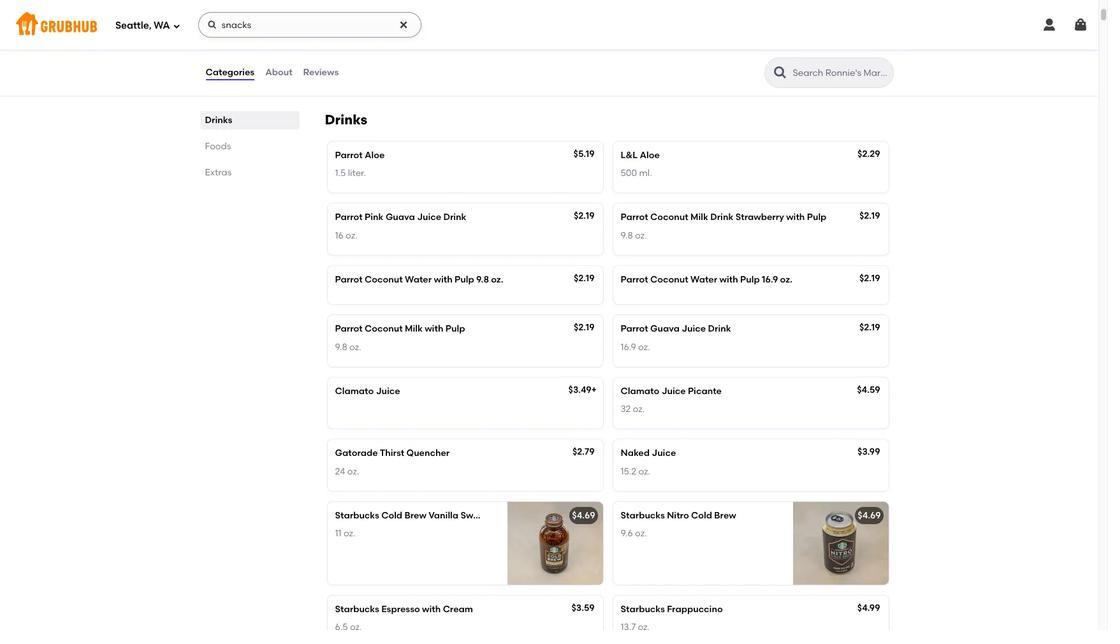 Task type: locate. For each thing, give the bounding box(es) containing it.
pulp for parrot coconut water with pulp 9.8 oz.
[[455, 274, 475, 285]]

0 vertical spatial guava
[[386, 212, 415, 223]]

$2.19 for parrot guava juice drink
[[860, 322, 881, 333]]

2 $4.69 from the left
[[858, 510, 881, 521]]

about
[[266, 67, 293, 78]]

starbucks up the 9.6 oz.
[[621, 510, 665, 521]]

starbucks for starbucks espresso with cream
[[335, 604, 380, 615]]

milk
[[691, 212, 709, 223], [405, 324, 423, 334]]

1 horizontal spatial brew
[[715, 510, 737, 521]]

juice right "pink"
[[417, 212, 442, 223]]

2 brew from the left
[[715, 510, 737, 521]]

pulp
[[808, 212, 827, 223], [455, 274, 475, 285], [741, 274, 760, 285], [446, 324, 465, 334]]

9.8
[[621, 230, 633, 241], [477, 274, 489, 285], [335, 342, 348, 353]]

1 aloe from the left
[[365, 150, 385, 161]]

aloe
[[365, 150, 385, 161], [640, 150, 660, 161]]

1 vertical spatial milk
[[405, 324, 423, 334]]

with for parrot coconut water with pulp 16.9 oz.
[[720, 274, 739, 285]]

1 horizontal spatial aloe
[[640, 150, 660, 161]]

ml.
[[640, 168, 652, 179]]

$2.19 for parrot coconut milk with pulp
[[574, 322, 595, 333]]

2 clamato from the left
[[621, 386, 660, 397]]

main navigation navigation
[[0, 0, 1099, 50]]

1 horizontal spatial 9.8
[[477, 274, 489, 285]]

9.8 for parrot coconut milk drink strawberry with pulp
[[621, 230, 633, 241]]

milk down parrot coconut water with pulp 9.8 oz. in the left of the page
[[405, 324, 423, 334]]

0 horizontal spatial 9.8
[[335, 342, 348, 353]]

picante
[[688, 386, 722, 397]]

parrot guava juice drink
[[621, 324, 732, 334]]

coconut up parrot coconut milk with pulp
[[365, 274, 403, 285]]

l&l aloe
[[621, 150, 660, 161]]

$2.19
[[574, 211, 595, 222], [860, 211, 881, 222], [574, 273, 595, 284], [860, 273, 881, 284], [574, 322, 595, 333], [860, 322, 881, 333]]

people icon image
[[205, 22, 218, 34]]

cold right 'nitro'
[[692, 510, 713, 521]]

coconut for parrot coconut water with pulp 16.9 oz.
[[651, 274, 689, 285]]

drink
[[444, 212, 467, 223], [711, 212, 734, 223], [709, 324, 732, 334]]

$4.99
[[858, 603, 881, 614]]

9.8 oz.
[[621, 230, 647, 241], [335, 342, 362, 353]]

$4.69 down the $3.99 on the bottom of the page
[[858, 510, 881, 521]]

0 vertical spatial milk
[[691, 212, 709, 223]]

2 aloe from the left
[[640, 150, 660, 161]]

oz.
[[346, 230, 358, 241], [636, 230, 647, 241], [491, 274, 504, 285], [781, 274, 793, 285], [350, 342, 362, 353], [639, 342, 651, 353], [633, 404, 645, 415], [348, 466, 359, 477], [639, 466, 651, 477], [344, 528, 356, 539], [635, 528, 647, 539]]

0 horizontal spatial 16.9
[[621, 342, 637, 353]]

1 horizontal spatial clamato
[[621, 386, 660, 397]]

water up "parrot guava juice drink"
[[691, 274, 718, 285]]

coconut down parrot coconut water with pulp 9.8 oz. in the left of the page
[[365, 324, 403, 334]]

parrot coconut water with pulp 16.9 oz.
[[621, 274, 793, 285]]

parrot
[[335, 150, 363, 161], [335, 212, 363, 223], [621, 212, 649, 223], [335, 274, 363, 285], [621, 274, 649, 285], [335, 324, 363, 334], [621, 324, 649, 334]]

0 horizontal spatial cold
[[382, 510, 403, 521]]

cream right espresso
[[443, 604, 473, 615]]

brew left the vanilla
[[405, 510, 427, 521]]

seattle,
[[115, 20, 152, 31]]

1 horizontal spatial $4.69
[[858, 510, 881, 521]]

2 horizontal spatial svg image
[[1074, 17, 1089, 33]]

pulp for parrot coconut water with pulp 16.9 oz.
[[741, 274, 760, 285]]

strawberry
[[736, 212, 785, 223]]

coconut down ml.
[[651, 212, 689, 223]]

starbucks nitro cold brew
[[621, 510, 737, 521]]

$4.59
[[858, 385, 881, 395]]

brew
[[405, 510, 427, 521], [715, 510, 737, 521]]

naked
[[621, 448, 650, 459]]

16.9
[[762, 274, 779, 285], [621, 342, 637, 353]]

1.5 liter.
[[335, 168, 366, 179]]

0 horizontal spatial guava
[[386, 212, 415, 223]]

0 vertical spatial cream
[[490, 510, 520, 521]]

reviews
[[303, 67, 339, 78]]

cold left the vanilla
[[382, 510, 403, 521]]

0 horizontal spatial water
[[405, 274, 432, 285]]

pulp for parrot coconut milk with pulp
[[446, 324, 465, 334]]

Search Ronnie's Market search field
[[792, 67, 890, 79]]

500
[[621, 168, 637, 179]]

pink
[[365, 212, 384, 223]]

parrot for parrot guava juice drink
[[621, 324, 649, 334]]

$4.69
[[573, 510, 596, 521], [858, 510, 881, 521]]

$4.69 for starbucks nitro cold brew
[[858, 510, 881, 521]]

start group order button
[[205, 16, 295, 39]]

coconut
[[651, 212, 689, 223], [365, 274, 403, 285], [651, 274, 689, 285], [365, 324, 403, 334]]

clamato for clamato juice picante
[[621, 386, 660, 397]]

24 oz.
[[335, 466, 359, 477]]

starbucks left frappuccino
[[621, 604, 665, 615]]

$3.59
[[572, 603, 595, 614]]

categories button
[[205, 50, 255, 96]]

$2.19 for parrot pink guava juice drink
[[574, 211, 595, 222]]

1 horizontal spatial svg image
[[1043, 17, 1058, 33]]

1 $4.69 from the left
[[573, 510, 596, 521]]

0 horizontal spatial svg image
[[173, 22, 180, 30]]

$5.19
[[574, 148, 595, 159]]

starbucks
[[335, 510, 380, 521], [621, 510, 665, 521], [335, 604, 380, 615], [621, 604, 665, 615]]

clamato
[[335, 386, 374, 397], [621, 386, 660, 397]]

extras tab
[[205, 166, 294, 179]]

guava
[[386, 212, 415, 223], [651, 324, 680, 334]]

juice
[[417, 212, 442, 223], [682, 324, 706, 334], [376, 386, 400, 397], [662, 386, 686, 397], [652, 448, 676, 459]]

starbucks frappuccino
[[621, 604, 723, 615]]

starbucks for starbucks frappuccino
[[621, 604, 665, 615]]

coconut up "parrot guava juice drink"
[[651, 274, 689, 285]]

about button
[[265, 50, 293, 96]]

drinks up foods
[[205, 115, 232, 126]]

starbucks nitro cold brew image
[[793, 502, 889, 585]]

clamato up 32 oz.
[[621, 386, 660, 397]]

1 horizontal spatial 9.8 oz.
[[621, 230, 647, 241]]

11
[[335, 528, 342, 539]]

brew right 'nitro'
[[715, 510, 737, 521]]

starbucks up 11 oz.
[[335, 510, 380, 521]]

15.2 oz.
[[621, 466, 651, 477]]

0 horizontal spatial brew
[[405, 510, 427, 521]]

drinks inside tab
[[205, 115, 232, 126]]

0 horizontal spatial cream
[[443, 604, 473, 615]]

$4.69 down "$2.79"
[[573, 510, 596, 521]]

$2.29
[[858, 148, 881, 159]]

1 clamato from the left
[[335, 386, 374, 397]]

starbucks left espresso
[[335, 604, 380, 615]]

cream right sweet
[[490, 510, 520, 521]]

0 horizontal spatial clamato
[[335, 386, 374, 397]]

oz. for parrot pink guava juice drink
[[346, 230, 358, 241]]

espresso
[[382, 604, 420, 615]]

water
[[405, 274, 432, 285], [691, 274, 718, 285]]

0 horizontal spatial $4.69
[[573, 510, 596, 521]]

0 horizontal spatial drinks
[[205, 115, 232, 126]]

parrot for parrot coconut water with pulp 16.9 oz.
[[621, 274, 649, 285]]

2 vertical spatial 9.8
[[335, 342, 348, 353]]

1.5
[[335, 168, 346, 179]]

1 horizontal spatial milk
[[691, 212, 709, 223]]

starbucks for starbucks nitro cold brew
[[621, 510, 665, 521]]

1 horizontal spatial guava
[[651, 324, 680, 334]]

1 vertical spatial 9.8
[[477, 274, 489, 285]]

9.8 oz. down 500 ml.
[[621, 230, 647, 241]]

aloe up liter.
[[365, 150, 385, 161]]

milk for with
[[405, 324, 423, 334]]

drinks up parrot aloe
[[325, 112, 368, 127]]

svg image
[[1074, 17, 1089, 33], [207, 20, 217, 30], [398, 20, 409, 30]]

1 horizontal spatial drinks
[[325, 112, 368, 127]]

0 horizontal spatial aloe
[[365, 150, 385, 161]]

milk left strawberry
[[691, 212, 709, 223]]

svg image
[[1043, 17, 1058, 33], [173, 22, 180, 30]]

0 vertical spatial 16.9
[[762, 274, 779, 285]]

clamato up gatorade on the bottom left of the page
[[335, 386, 374, 397]]

clamato for clamato juice
[[335, 386, 374, 397]]

$2.79
[[573, 447, 595, 458]]

9.8 oz. up clamato juice
[[335, 342, 362, 353]]

water up parrot coconut milk with pulp
[[405, 274, 432, 285]]

guava up "clamato juice picante"
[[651, 324, 680, 334]]

2 water from the left
[[691, 274, 718, 285]]

16.9 down strawberry
[[762, 274, 779, 285]]

9.6
[[621, 528, 633, 539]]

0 vertical spatial 9.8
[[621, 230, 633, 241]]

1 vertical spatial cream
[[443, 604, 473, 615]]

guava right "pink"
[[386, 212, 415, 223]]

0 horizontal spatial 9.8 oz.
[[335, 342, 362, 353]]

juice left the picante
[[662, 386, 686, 397]]

1 horizontal spatial water
[[691, 274, 718, 285]]

1 vertical spatial guava
[[651, 324, 680, 334]]

milk for drink
[[691, 212, 709, 223]]

aloe up ml.
[[640, 150, 660, 161]]

1 vertical spatial 9.8 oz.
[[335, 342, 362, 353]]

with
[[787, 212, 805, 223], [434, 274, 453, 285], [720, 274, 739, 285], [425, 324, 444, 334], [422, 604, 441, 615]]

quencher
[[407, 448, 450, 459]]

0 vertical spatial 9.8 oz.
[[621, 230, 647, 241]]

500 ml.
[[621, 168, 652, 179]]

cream
[[490, 510, 520, 521], [443, 604, 473, 615]]

1 water from the left
[[405, 274, 432, 285]]

drinks
[[325, 112, 368, 127], [205, 115, 232, 126]]

frappuccino
[[667, 604, 723, 615]]

16.9 down "parrot guava juice drink"
[[621, 342, 637, 353]]

1 horizontal spatial cold
[[692, 510, 713, 521]]

1 horizontal spatial 16.9
[[762, 274, 779, 285]]

liter.
[[348, 168, 366, 179]]

juice up thirst
[[376, 386, 400, 397]]

2 horizontal spatial 9.8
[[621, 230, 633, 241]]

water for 9.8
[[405, 274, 432, 285]]

0 horizontal spatial milk
[[405, 324, 423, 334]]

clamato juice picante
[[621, 386, 722, 397]]

oz. for starbucks nitro cold brew
[[635, 528, 647, 539]]

15.2
[[621, 466, 637, 477]]

cold
[[382, 510, 403, 521], [692, 510, 713, 521]]

wa
[[154, 20, 170, 31]]

9.8 oz. for parrot coconut milk drink strawberry with pulp
[[621, 230, 647, 241]]

juice for naked juice
[[652, 448, 676, 459]]

1 horizontal spatial cream
[[490, 510, 520, 521]]

juice right naked
[[652, 448, 676, 459]]

coconut for parrot coconut water with pulp 9.8 oz.
[[365, 274, 403, 285]]



Task type: vqa. For each thing, say whether or not it's contained in the screenshot.


Task type: describe. For each thing, give the bounding box(es) containing it.
parrot coconut milk with pulp
[[335, 324, 465, 334]]

categories
[[206, 67, 255, 78]]

oz. for parrot guava juice drink
[[639, 342, 651, 353]]

$4.69 for starbucks cold brew vanilla sweet cream
[[573, 510, 596, 521]]

juice for clamato juice
[[376, 386, 400, 397]]

l&l
[[621, 150, 638, 161]]

with for parrot coconut water with pulp 9.8 oz.
[[434, 274, 453, 285]]

start group order
[[220, 22, 295, 33]]

oz. for gatorade thirst quencher
[[348, 466, 359, 477]]

+
[[592, 385, 597, 395]]

oz. for starbucks cold brew vanilla sweet cream
[[344, 528, 356, 539]]

1 vertical spatial 16.9
[[621, 342, 637, 353]]

9.8 oz. for parrot coconut milk with pulp
[[335, 342, 362, 353]]

aloe for l&l aloe
[[640, 150, 660, 161]]

parrot for parrot coconut milk with pulp
[[335, 324, 363, 334]]

24
[[335, 466, 345, 477]]

drink for parrot guava juice drink
[[709, 324, 732, 334]]

parrot for parrot coconut water with pulp 9.8 oz.
[[335, 274, 363, 285]]

1 horizontal spatial svg image
[[398, 20, 409, 30]]

2 cold from the left
[[692, 510, 713, 521]]

foods tab
[[205, 140, 294, 153]]

with for parrot coconut milk with pulp
[[425, 324, 444, 334]]

starbucks espresso with cream
[[335, 604, 473, 615]]

coconut for parrot coconut milk drink strawberry with pulp
[[651, 212, 689, 223]]

aloe for parrot aloe
[[365, 150, 385, 161]]

$2.19 for parrot coconut milk drink strawberry with pulp
[[860, 211, 881, 222]]

parrot pink guava juice drink
[[335, 212, 467, 223]]

parrot for parrot pink guava juice drink
[[335, 212, 363, 223]]

group
[[244, 22, 270, 33]]

thirst
[[380, 448, 405, 459]]

starbucks cold brew vanilla sweet cream
[[335, 510, 520, 521]]

drinks tab
[[205, 113, 294, 127]]

1 brew from the left
[[405, 510, 427, 521]]

$3.49
[[569, 385, 592, 395]]

16
[[335, 230, 344, 241]]

coconut for parrot coconut milk with pulp
[[365, 324, 403, 334]]

parrot for parrot coconut milk drink strawberry with pulp
[[621, 212, 649, 223]]

oz. for naked juice
[[639, 466, 651, 477]]

32 oz.
[[621, 404, 645, 415]]

parrot coconut water with pulp 9.8 oz.
[[335, 274, 504, 285]]

9.6 oz.
[[621, 528, 647, 539]]

gatorade thirst quencher
[[335, 448, 450, 459]]

clamato juice
[[335, 386, 400, 397]]

9.8 for parrot coconut milk with pulp
[[335, 342, 348, 353]]

oz. for clamato juice picante
[[633, 404, 645, 415]]

32
[[621, 404, 631, 415]]

$3.49 +
[[569, 385, 597, 395]]

seattle, wa
[[115, 20, 170, 31]]

oz. for parrot coconut milk with pulp
[[350, 342, 362, 353]]

11 oz.
[[335, 528, 356, 539]]

order
[[272, 22, 295, 33]]

extras
[[205, 167, 232, 178]]

gatorade
[[335, 448, 378, 459]]

naked juice
[[621, 448, 676, 459]]

vanilla
[[429, 510, 459, 521]]

parrot aloe
[[335, 150, 385, 161]]

0 horizontal spatial svg image
[[207, 20, 217, 30]]

nitro
[[667, 510, 689, 521]]

parrot for parrot aloe
[[335, 150, 363, 161]]

oz. for parrot coconut milk drink strawberry with pulp
[[636, 230, 647, 241]]

1 cold from the left
[[382, 510, 403, 521]]

16.9 oz.
[[621, 342, 651, 353]]

starbucks for starbucks cold brew vanilla sweet cream
[[335, 510, 380, 521]]

water for 16.9
[[691, 274, 718, 285]]

Search for food, convenience, alcohol... search field
[[198, 12, 421, 38]]

search icon image
[[773, 65, 788, 80]]

starbucks cold brew vanilla sweet cream image
[[508, 502, 603, 585]]

foods
[[205, 141, 231, 152]]

parrot coconut milk drink strawberry with pulp
[[621, 212, 827, 223]]

juice for clamato juice picante
[[662, 386, 686, 397]]

reviews button
[[303, 50, 340, 96]]

16 oz.
[[335, 230, 358, 241]]

$3.99
[[858, 447, 881, 458]]

drink for parrot coconut milk drink strawberry with pulp
[[711, 212, 734, 223]]

sweet
[[461, 510, 488, 521]]

juice down the parrot coconut water with pulp 16.9 oz.
[[682, 324, 706, 334]]

start
[[220, 22, 242, 33]]



